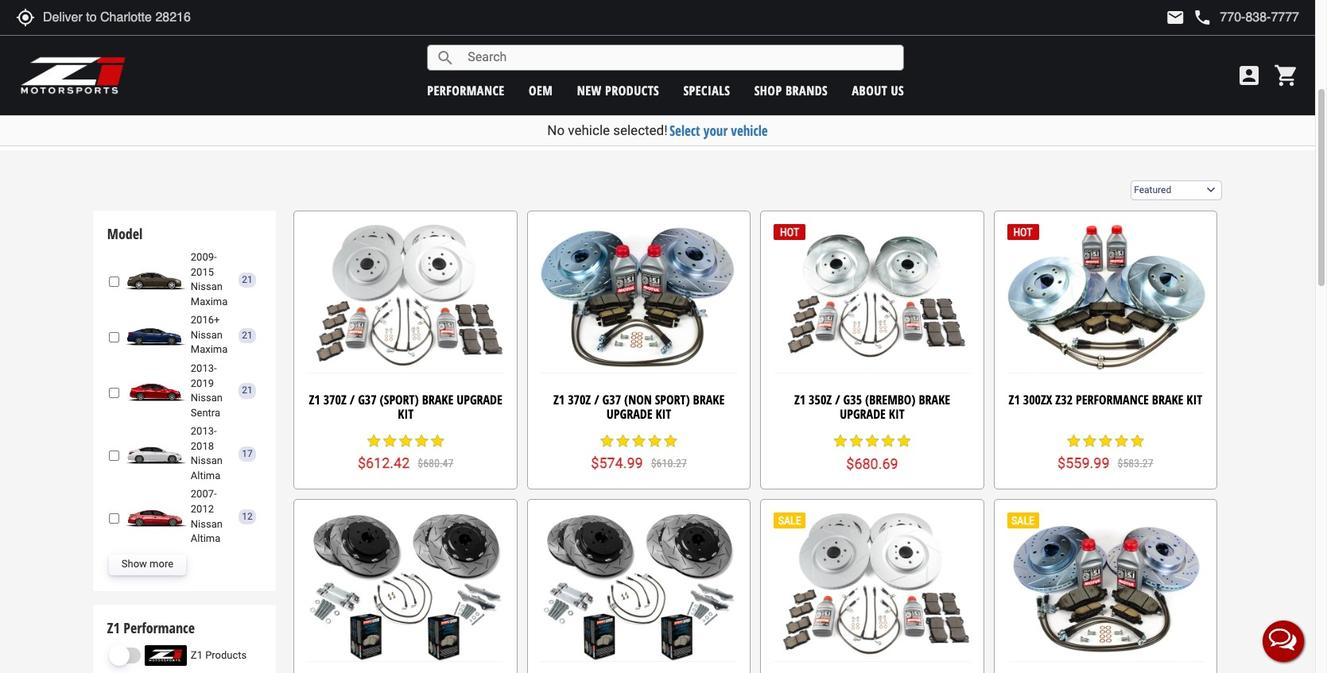Task type: describe. For each thing, give the bounding box(es) containing it.
selected!
[[614, 123, 668, 138]]

nissan altima sedan l33 2013 2014 2015 2016 2017 2018 qr25de vq35de 2.5l 3.5l s sr sl se z1 motorsports image
[[123, 444, 187, 465]]

$583.27
[[1118, 458, 1154, 471]]

kit inside z1 370z / g37 (sport) brake upgrade kit
[[398, 406, 414, 423]]

z1 for z1 performance
[[107, 619, 120, 638]]

performance
[[427, 82, 505, 99]]

search
[[436, 48, 455, 67]]

4 brake from the left
[[1153, 392, 1184, 409]]

2015
[[191, 266, 214, 278]]

z1 for z1 370z / g37 (sport) brake upgrade kit
[[309, 392, 320, 409]]

upgrade for z1 350z / g35 (brembo) brake upgrade kit
[[840, 406, 886, 423]]

2013- 2019 nissan sentra
[[191, 363, 223, 419]]

brake inside "z1 350z / g35 (brembo) brake upgrade kit"
[[919, 392, 951, 409]]

vehicle inside the no vehicle selected! select your vehicle
[[568, 123, 610, 138]]

about us link
[[853, 82, 905, 99]]

(brembo)
[[866, 392, 916, 409]]

2009-
[[191, 251, 217, 263]]

no
[[548, 123, 565, 138]]

g37 for (sport)
[[358, 392, 377, 409]]

2007- 2012 nissan altima
[[191, 489, 223, 545]]

shopping_cart
[[1275, 63, 1300, 88]]

2013- for 2019
[[191, 363, 217, 375]]

performance link
[[427, 82, 505, 99]]

z1 370z / g37 (sport) brake upgrade kit
[[309, 392, 503, 423]]

2013- for 2018
[[191, 426, 217, 438]]

oem
[[529, 82, 553, 99]]

21 for nissan
[[242, 330, 253, 341]]

brake inside z1 370z / g37 (sport) brake upgrade kit
[[422, 392, 454, 409]]

nissan for 2013- 2018 nissan altima
[[191, 455, 223, 467]]

about
[[853, 82, 888, 99]]

specials
[[684, 82, 731, 99]]

altima for 2013- 2018 nissan altima
[[191, 470, 221, 482]]

2016+ nissan maxima
[[191, 314, 228, 356]]

select
[[670, 122, 701, 140]]

star star star star star $559.99 $583.27
[[1058, 434, 1154, 472]]

show
[[122, 559, 147, 571]]

nissan for 2007- 2012 nissan altima
[[191, 518, 223, 530]]

(non
[[625, 392, 652, 409]]

1 maxima from the top
[[191, 296, 228, 308]]

z32
[[1056, 392, 1073, 409]]

nissan inside 2016+ nissan maxima
[[191, 329, 223, 341]]

select your vehicle link
[[670, 122, 768, 140]]

z1 for z1 350z / g35 (brembo) brake upgrade kit
[[795, 392, 806, 409]]

shop
[[755, 82, 783, 99]]

z1 300zx z32 performance brake kit
[[1009, 392, 1203, 409]]

account_box
[[1237, 63, 1263, 88]]

about us
[[853, 82, 905, 99]]

$610.27
[[651, 458, 687, 471]]

1 vertical spatial performance
[[124, 619, 195, 638]]

products
[[606, 82, 660, 99]]

us
[[892, 82, 905, 99]]

phone link
[[1194, 8, 1300, 27]]

2009- 2015 nissan maxima
[[191, 251, 228, 308]]

star star star star star $612.42 $680.47
[[358, 434, 454, 472]]

star star star star star $574.99 $610.27
[[591, 434, 687, 472]]

17
[[242, 449, 253, 460]]

altima for 2007- 2012 nissan altima
[[191, 533, 221, 545]]

z1 350z / g35 (brembo) brake upgrade kit
[[795, 392, 951, 423]]

g37 for (non
[[603, 392, 621, 409]]

z1 370z / g37 (non sport) brake upgrade kit
[[554, 392, 725, 423]]



Task type: vqa. For each thing, say whether or not it's contained in the screenshot.
THE LOCATION to the bottom
no



Task type: locate. For each thing, give the bounding box(es) containing it.
370z left the '(non'
[[568, 392, 591, 409]]

None checkbox
[[109, 275, 119, 289], [109, 331, 119, 344], [109, 512, 119, 526], [109, 275, 119, 289], [109, 331, 119, 344], [109, 512, 119, 526]]

shopping_cart link
[[1271, 63, 1300, 88]]

upgrade inside "z1 350z / g35 (brembo) brake upgrade kit"
[[840, 406, 886, 423]]

21 right 2016+ nissan maxima
[[242, 330, 253, 341]]

2 g37 from the left
[[603, 392, 621, 409]]

12
[[242, 512, 253, 523]]

nissan maxima a35 2009 2010 2011 2012 2013 2014 2015 vq35de 3.5l le s sv sr sport z1 motorsports image
[[123, 270, 187, 291]]

performance
[[1076, 392, 1150, 409], [124, 619, 195, 638]]

performance down more
[[124, 619, 195, 638]]

1 vertical spatial altima
[[191, 533, 221, 545]]

2013- inside 2013- 2019 nissan sentra
[[191, 363, 217, 375]]

2013- inside 2013- 2018 nissan altima
[[191, 426, 217, 438]]

nissan down 2018
[[191, 455, 223, 467]]

2 / from the left
[[594, 392, 600, 409]]

/ inside z1 370z / g37 (sport) brake upgrade kit
[[350, 392, 355, 409]]

2007-
[[191, 489, 217, 501]]

$612.42
[[358, 455, 410, 472]]

maxima down 2016+
[[191, 344, 228, 356]]

z1 motorsports logo image
[[20, 56, 127, 95]]

/ for (brembo)
[[836, 392, 841, 409]]

new products
[[577, 82, 660, 99]]

brake inside z1 370z / g37 (non sport) brake upgrade kit
[[693, 392, 725, 409]]

brake right sport)
[[693, 392, 725, 409]]

specials link
[[684, 82, 731, 99]]

0 horizontal spatial 370z
[[324, 392, 347, 409]]

star star star star star $680.69
[[833, 434, 913, 472]]

1 / from the left
[[350, 392, 355, 409]]

21 right '2009- 2015 nissan maxima'
[[242, 274, 253, 285]]

3 / from the left
[[836, 392, 841, 409]]

new products link
[[577, 82, 660, 99]]

300zx
[[1024, 392, 1053, 409]]

upgrade for z1 370z / g37 (sport) brake upgrade kit
[[457, 392, 503, 409]]

your
[[704, 122, 728, 140]]

/ left the '(non'
[[594, 392, 600, 409]]

2018
[[191, 441, 214, 453]]

1 altima from the top
[[191, 470, 221, 482]]

2 horizontal spatial /
[[836, 392, 841, 409]]

1 horizontal spatial 370z
[[568, 392, 591, 409]]

/
[[350, 392, 355, 409], [594, 392, 600, 409], [836, 392, 841, 409]]

z1 inside z1 370z / g37 (sport) brake upgrade kit
[[309, 392, 320, 409]]

upgrade inside z1 370z / g37 (non sport) brake upgrade kit
[[607, 406, 653, 423]]

/ for (non
[[594, 392, 600, 409]]

sentra
[[191, 407, 220, 419]]

$574.99
[[591, 455, 643, 472]]

0 horizontal spatial upgrade
[[457, 392, 503, 409]]

z1 performance
[[107, 619, 195, 638]]

1 vertical spatial 2013-
[[191, 426, 217, 438]]

2016+
[[191, 314, 220, 326]]

1 horizontal spatial performance
[[1076, 392, 1150, 409]]

vehicle right no
[[568, 123, 610, 138]]

0 vertical spatial 2013-
[[191, 363, 217, 375]]

show more button
[[109, 555, 186, 576]]

370z for z1 370z / g37 (sport) brake upgrade kit
[[324, 392, 347, 409]]

kit inside "z1 350z / g35 (brembo) brake upgrade kit"
[[889, 406, 905, 423]]

370z
[[324, 392, 347, 409], [568, 392, 591, 409]]

2013- up 2019
[[191, 363, 217, 375]]

maxima
[[191, 296, 228, 308], [191, 344, 228, 356]]

0 horizontal spatial performance
[[124, 619, 195, 638]]

1 370z from the left
[[324, 392, 347, 409]]

370z for z1 370z / g37 (non sport) brake upgrade kit
[[568, 392, 591, 409]]

/ for (sport)
[[350, 392, 355, 409]]

more
[[150, 559, 174, 571]]

products
[[205, 650, 247, 662]]

Search search field
[[455, 45, 904, 70]]

0 vertical spatial performance
[[1076, 392, 1150, 409]]

brands
[[786, 82, 828, 99]]

show more
[[122, 559, 174, 571]]

0 vertical spatial maxima
[[191, 296, 228, 308]]

1 2013- from the top
[[191, 363, 217, 375]]

nissan down 2016+
[[191, 329, 223, 341]]

1 21 from the top
[[242, 274, 253, 285]]

5 nissan from the top
[[191, 518, 223, 530]]

model
[[107, 225, 143, 244]]

account_box link
[[1233, 63, 1267, 88]]

350z
[[809, 392, 832, 409]]

altima down 2012
[[191, 533, 221, 545]]

1 brake from the left
[[422, 392, 454, 409]]

$680.69
[[847, 456, 899, 472]]

0 horizontal spatial /
[[350, 392, 355, 409]]

nissan up sentra
[[191, 392, 223, 404]]

$680.47
[[418, 458, 454, 471]]

maxima up 2016+
[[191, 296, 228, 308]]

370z inside z1 370z / g37 (non sport) brake upgrade kit
[[568, 392, 591, 409]]

2 vertical spatial 21
[[242, 385, 253, 397]]

no vehicle selected! select your vehicle
[[548, 122, 768, 140]]

shop brands link
[[755, 82, 828, 99]]

brake right (brembo)
[[919, 392, 951, 409]]

vehicle
[[731, 122, 768, 140], [568, 123, 610, 138]]

z1 inside z1 370z / g37 (non sport) brake upgrade kit
[[554, 392, 565, 409]]

2 altima from the top
[[191, 533, 221, 545]]

/ inside "z1 350z / g35 (brembo) brake upgrade kit"
[[836, 392, 841, 409]]

z1 for z1 products
[[191, 650, 203, 662]]

3 21 from the top
[[242, 385, 253, 397]]

z1 for z1 370z / g37 (non sport) brake upgrade kit
[[554, 392, 565, 409]]

phone
[[1194, 8, 1213, 27]]

shop brands
[[755, 82, 828, 99]]

brake
[[422, 392, 454, 409], [693, 392, 725, 409], [919, 392, 951, 409], [1153, 392, 1184, 409]]

altima
[[191, 470, 221, 482], [191, 533, 221, 545]]

g37 inside z1 370z / g37 (sport) brake upgrade kit
[[358, 392, 377, 409]]

4 nissan from the top
[[191, 455, 223, 467]]

1 nissan from the top
[[191, 281, 223, 293]]

$559.99
[[1058, 455, 1110, 472]]

3 brake from the left
[[919, 392, 951, 409]]

mail
[[1167, 8, 1186, 27]]

370z inside z1 370z / g37 (sport) brake upgrade kit
[[324, 392, 347, 409]]

21 for 2015
[[242, 274, 253, 285]]

None checkbox
[[109, 386, 119, 400], [109, 449, 119, 463], [109, 386, 119, 400], [109, 449, 119, 463]]

mail link
[[1167, 8, 1186, 27]]

nissan altima sedan l32 2007 2008 2009 2010 2011 2012 qr25de vq35de 2.5l 3.5l s sr sl se z1 motorsports image
[[123, 507, 187, 528]]

g37 inside z1 370z / g37 (non sport) brake upgrade kit
[[603, 392, 621, 409]]

0 horizontal spatial vehicle
[[568, 123, 610, 138]]

1 vertical spatial 21
[[242, 330, 253, 341]]

2 maxima from the top
[[191, 344, 228, 356]]

oem link
[[529, 82, 553, 99]]

my_location
[[16, 8, 35, 27]]

0 vertical spatial altima
[[191, 470, 221, 482]]

brake right (sport) on the bottom left of the page
[[422, 392, 454, 409]]

2 nissan from the top
[[191, 329, 223, 341]]

21 for 2019
[[242, 385, 253, 397]]

1 vertical spatial maxima
[[191, 344, 228, 356]]

star
[[366, 434, 382, 449], [382, 434, 398, 449], [398, 434, 414, 449], [414, 434, 430, 449], [430, 434, 446, 449], [600, 434, 615, 449], [615, 434, 631, 449], [631, 434, 647, 449], [647, 434, 663, 449], [663, 434, 679, 449], [1066, 434, 1082, 449], [1082, 434, 1098, 449], [1098, 434, 1114, 449], [1114, 434, 1130, 449], [1130, 434, 1146, 449], [833, 434, 849, 450], [849, 434, 865, 450], [865, 434, 881, 450], [881, 434, 897, 450], [897, 434, 913, 450]]

upgrade
[[457, 392, 503, 409], [607, 406, 653, 423], [840, 406, 886, 423]]

altima inside 2013- 2018 nissan altima
[[191, 470, 221, 482]]

2013- up 2018
[[191, 426, 217, 438]]

nissan for 2013- 2019 nissan sentra
[[191, 392, 223, 404]]

kit inside z1 370z / g37 (non sport) brake upgrade kit
[[656, 406, 672, 423]]

1 horizontal spatial upgrade
[[607, 406, 653, 423]]

altima inside 2007- 2012 nissan altima
[[191, 533, 221, 545]]

nissan
[[191, 281, 223, 293], [191, 329, 223, 341], [191, 392, 223, 404], [191, 455, 223, 467], [191, 518, 223, 530]]

2013- 2018 nissan altima
[[191, 426, 223, 482]]

2 brake from the left
[[693, 392, 725, 409]]

g37 left (sport) on the bottom left of the page
[[358, 392, 377, 409]]

vehicle right your
[[731, 122, 768, 140]]

altima up the 2007-
[[191, 470, 221, 482]]

nissan down 2012
[[191, 518, 223, 530]]

sport)
[[655, 392, 690, 409]]

1 g37 from the left
[[358, 392, 377, 409]]

mail phone
[[1167, 8, 1213, 27]]

2013-
[[191, 363, 217, 375], [191, 426, 217, 438]]

(sport)
[[380, 392, 419, 409]]

z1
[[309, 392, 320, 409], [554, 392, 565, 409], [795, 392, 806, 409], [1009, 392, 1021, 409], [107, 619, 120, 638], [191, 650, 203, 662]]

z1 inside "z1 350z / g35 (brembo) brake upgrade kit"
[[795, 392, 806, 409]]

2 2013- from the top
[[191, 426, 217, 438]]

nissan for 2009- 2015 nissan maxima
[[191, 281, 223, 293]]

2 horizontal spatial upgrade
[[840, 406, 886, 423]]

nissan maxima a36 2016 2017 2018 2019 2020 2021 2022 2023 vq35de 3.5l s sv sr sl z1 motorsports image
[[123, 325, 187, 346]]

1 horizontal spatial vehicle
[[731, 122, 768, 140]]

g35
[[844, 392, 863, 409]]

new
[[577, 82, 602, 99]]

21 right 2013- 2019 nissan sentra on the left of page
[[242, 385, 253, 397]]

g37 left the '(non'
[[603, 392, 621, 409]]

370z left (sport) on the bottom left of the page
[[324, 392, 347, 409]]

2019
[[191, 378, 214, 389]]

z1 for z1 300zx z32 performance brake kit
[[1009, 392, 1021, 409]]

nissan down 2015
[[191, 281, 223, 293]]

nissan sentra b17 2013 2014 2015 2016 2017 2018 2019 mr16ddt mra8de 1.6l 1.8l turbo fe sl sr s nismo z1 motorsports image
[[123, 381, 187, 402]]

2 21 from the top
[[242, 330, 253, 341]]

3 nissan from the top
[[191, 392, 223, 404]]

performance right z32
[[1076, 392, 1150, 409]]

2012
[[191, 504, 214, 516]]

21
[[242, 274, 253, 285], [242, 330, 253, 341], [242, 385, 253, 397]]

/ left the g35
[[836, 392, 841, 409]]

upgrade inside z1 370z / g37 (sport) brake upgrade kit
[[457, 392, 503, 409]]

1 horizontal spatial /
[[594, 392, 600, 409]]

brake up "$583.27"
[[1153, 392, 1184, 409]]

0 vertical spatial 21
[[242, 274, 253, 285]]

/ left (sport) on the bottom left of the page
[[350, 392, 355, 409]]

kit
[[1187, 392, 1203, 409], [398, 406, 414, 423], [656, 406, 672, 423], [889, 406, 905, 423]]

g37
[[358, 392, 377, 409], [603, 392, 621, 409]]

0 horizontal spatial g37
[[358, 392, 377, 409]]

1 horizontal spatial g37
[[603, 392, 621, 409]]

nissan inside '2009- 2015 nissan maxima'
[[191, 281, 223, 293]]

2 370z from the left
[[568, 392, 591, 409]]

/ inside z1 370z / g37 (non sport) brake upgrade kit
[[594, 392, 600, 409]]

z1 products
[[191, 650, 247, 662]]



